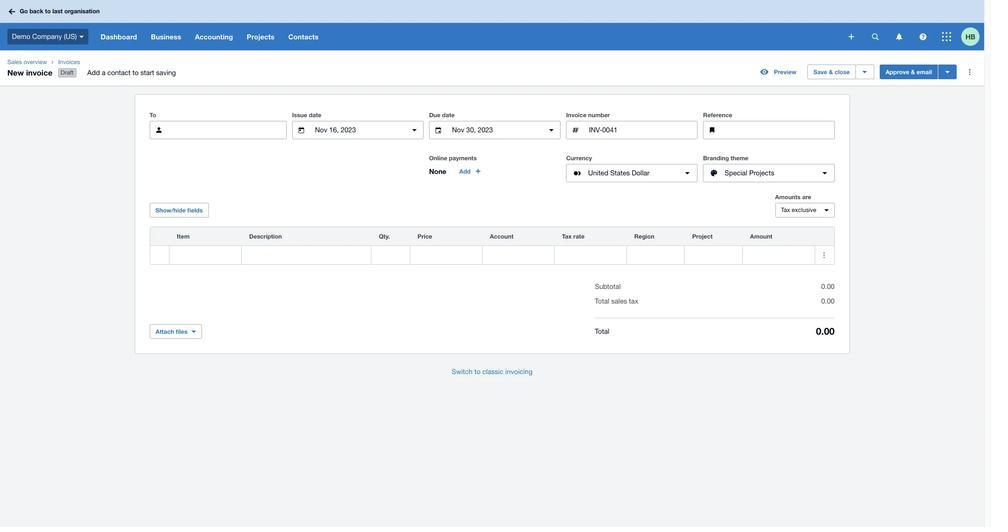 Task type: vqa. For each thing, say whether or not it's contained in the screenshot.
2nd "DATE" from the right
yes



Task type: describe. For each thing, give the bounding box(es) containing it.
more date options image
[[406, 121, 424, 139]]

Reference text field
[[726, 122, 835, 139]]

svg image
[[79, 36, 84, 38]]

special projects button
[[704, 164, 835, 182]]

rate
[[574, 233, 585, 240]]

total for total
[[595, 328, 610, 335]]

add for add a contact to start saving
[[87, 69, 100, 77]]

2 vertical spatial 0.00
[[817, 326, 835, 337]]

more line item options element
[[816, 227, 835, 246]]

number
[[589, 111, 611, 119]]

invoice number
[[567, 111, 611, 119]]

add button
[[454, 164, 487, 179]]

none
[[429, 167, 447, 176]]

a
[[102, 69, 106, 77]]

united states dollar button
[[567, 164, 698, 182]]

demo company (us)
[[12, 32, 77, 40]]

email
[[917, 68, 933, 76]]

more line item options image
[[816, 246, 834, 265]]

approve & email button
[[880, 65, 939, 79]]

more date options image
[[543, 121, 561, 139]]

accounting
[[195, 33, 233, 41]]

attach files
[[156, 328, 188, 336]]

new
[[7, 68, 24, 77]]

sales overview link
[[4, 58, 51, 67]]

amount
[[751, 233, 773, 240]]

invoice line item list element
[[150, 227, 835, 265]]

issue
[[292, 111, 307, 119]]

total sales tax
[[595, 298, 639, 305]]

classic
[[483, 368, 504, 376]]

subtotal
[[595, 283, 621, 291]]

item
[[177, 233, 190, 240]]

new invoice
[[7, 68, 52, 77]]

banner containing hb
[[0, 0, 985, 50]]

region
[[635, 233, 655, 240]]

saving
[[156, 69, 176, 77]]

states
[[611, 169, 630, 177]]

dollar
[[632, 169, 650, 177]]

contact element
[[150, 121, 287, 139]]

attach
[[156, 328, 174, 336]]

draft
[[61, 69, 74, 76]]

invoices link
[[54, 58, 183, 67]]

qty.
[[379, 233, 390, 240]]

to inside "switch to classic invoicing" button
[[475, 368, 481, 376]]

files
[[176, 328, 188, 336]]

svg image inside go back to last organisation link
[[9, 8, 15, 14]]

special
[[725, 169, 748, 177]]

save & close
[[814, 68, 851, 76]]

save
[[814, 68, 828, 76]]

save & close button
[[808, 65, 857, 79]]

show/hide fields
[[156, 207, 203, 214]]

projects inside popup button
[[750, 169, 775, 177]]

more invoice options image
[[961, 63, 980, 81]]

0.00 for subtotal
[[822, 283, 835, 291]]

special projects
[[725, 169, 775, 177]]

invoice number element
[[567, 121, 698, 139]]

theme
[[731, 155, 749, 162]]

show/hide fields button
[[150, 203, 209, 218]]

Description text field
[[242, 247, 371, 264]]

due
[[429, 111, 441, 119]]

(us)
[[64, 32, 77, 40]]

due date
[[429, 111, 455, 119]]

hb
[[966, 32, 976, 41]]

date for issue date
[[309, 111, 322, 119]]

issue date
[[292, 111, 322, 119]]

hb button
[[962, 23, 985, 50]]

Inventory item text field
[[170, 247, 242, 264]]

account
[[490, 233, 514, 240]]

sales overview
[[7, 59, 47, 66]]

organisation
[[64, 7, 100, 15]]

dashboard link
[[94, 23, 144, 50]]

go back to last organisation link
[[6, 3, 105, 20]]

To text field
[[172, 122, 286, 139]]

0.00 for total sales tax
[[822, 298, 835, 305]]

go back to last organisation
[[20, 7, 100, 15]]

projects button
[[240, 23, 282, 50]]

tax for tax rate
[[563, 233, 572, 240]]



Task type: locate. For each thing, give the bounding box(es) containing it.
0 horizontal spatial to
[[45, 7, 51, 15]]

1 & from the left
[[830, 68, 834, 76]]

to
[[150, 111, 156, 119]]

invoice
[[567, 111, 587, 119]]

date right issue
[[309, 111, 322, 119]]

navigation containing dashboard
[[94, 23, 843, 50]]

navigation inside banner
[[94, 23, 843, 50]]

1 vertical spatial tax
[[563, 233, 572, 240]]

1 horizontal spatial tax
[[782, 207, 791, 214]]

2 & from the left
[[912, 68, 916, 76]]

approve & email
[[886, 68, 933, 76]]

add down payments
[[460, 168, 471, 175]]

attach files button
[[150, 325, 202, 339]]

0 horizontal spatial date
[[309, 111, 322, 119]]

united states dollar
[[589, 169, 650, 177]]

branding theme
[[704, 155, 749, 162]]

add a contact to start saving
[[87, 69, 176, 77]]

close
[[835, 68, 851, 76]]

tax exclusive
[[782, 207, 817, 214]]

switch to classic invoicing
[[452, 368, 533, 376]]

0 vertical spatial add
[[87, 69, 100, 77]]

None field
[[170, 246, 242, 265]]

to left last
[[45, 7, 51, 15]]

add for add
[[460, 168, 471, 175]]

are
[[803, 193, 812, 201]]

demo company (us) button
[[0, 23, 94, 50]]

overview
[[24, 59, 47, 66]]

svg image
[[9, 8, 15, 14], [943, 32, 952, 41], [873, 33, 879, 40], [897, 33, 903, 40], [920, 33, 927, 40], [849, 34, 855, 39]]

price
[[418, 233, 433, 240]]

total down total sales tax at the right of page
[[595, 328, 610, 335]]

add left a
[[87, 69, 100, 77]]

& for close
[[830, 68, 834, 76]]

projects left contacts popup button
[[247, 33, 275, 41]]

switch
[[452, 368, 473, 376]]

amounts
[[776, 193, 801, 201]]

contacts button
[[282, 23, 326, 50]]

1 date from the left
[[309, 111, 322, 119]]

1 horizontal spatial projects
[[750, 169, 775, 177]]

date for due date
[[442, 111, 455, 119]]

2 total from the top
[[595, 328, 610, 335]]

branding
[[704, 155, 730, 162]]

& right the save
[[830, 68, 834, 76]]

0 horizontal spatial projects
[[247, 33, 275, 41]]

projects inside popup button
[[247, 33, 275, 41]]

total down "subtotal"
[[595, 298, 610, 305]]

to inside go back to last organisation link
[[45, 7, 51, 15]]

approve
[[886, 68, 910, 76]]

tax inside invoice line item list element
[[563, 233, 572, 240]]

1 vertical spatial total
[[595, 328, 610, 335]]

& for email
[[912, 68, 916, 76]]

business
[[151, 33, 181, 41]]

back
[[30, 7, 43, 15]]

total
[[595, 298, 610, 305], [595, 328, 610, 335]]

0 vertical spatial tax
[[782, 207, 791, 214]]

to right switch
[[475, 368, 481, 376]]

preview button
[[755, 65, 803, 79]]

tax left rate
[[563, 233, 572, 240]]

2 horizontal spatial to
[[475, 368, 481, 376]]

navigation
[[94, 23, 843, 50]]

date
[[309, 111, 322, 119], [442, 111, 455, 119]]

company
[[32, 32, 62, 40]]

1 total from the top
[[595, 298, 610, 305]]

business button
[[144, 23, 188, 50]]

1 horizontal spatial to
[[133, 69, 139, 77]]

sales
[[612, 298, 628, 305]]

1 horizontal spatial &
[[912, 68, 916, 76]]

2 vertical spatial to
[[475, 368, 481, 376]]

to left start
[[133, 69, 139, 77]]

description
[[249, 233, 282, 240]]

0 vertical spatial to
[[45, 7, 51, 15]]

show/hide
[[156, 207, 186, 214]]

to
[[45, 7, 51, 15], [133, 69, 139, 77], [475, 368, 481, 376]]

1 vertical spatial to
[[133, 69, 139, 77]]

preview
[[775, 68, 797, 76]]

0 horizontal spatial &
[[830, 68, 834, 76]]

Quantity field
[[372, 247, 410, 264]]

united
[[589, 169, 609, 177]]

tax for tax exclusive
[[782, 207, 791, 214]]

0 vertical spatial 0.00
[[822, 283, 835, 291]]

projects right special
[[750, 169, 775, 177]]

total for total sales tax
[[595, 298, 610, 305]]

1 horizontal spatial date
[[442, 111, 455, 119]]

invoices
[[58, 59, 80, 66]]

online
[[429, 155, 448, 162]]

reference
[[704, 111, 733, 119]]

exclusive
[[792, 207, 817, 214]]

demo
[[12, 32, 30, 40]]

start
[[141, 69, 154, 77]]

payments
[[449, 155, 477, 162]]

Issue date text field
[[314, 122, 402, 139]]

1 vertical spatial projects
[[750, 169, 775, 177]]

&
[[830, 68, 834, 76], [912, 68, 916, 76]]

project
[[693, 233, 713, 240]]

1 vertical spatial 0.00
[[822, 298, 835, 305]]

go
[[20, 7, 28, 15]]

sales
[[7, 59, 22, 66]]

Amount field
[[743, 247, 815, 264]]

0.00
[[822, 283, 835, 291], [822, 298, 835, 305], [817, 326, 835, 337]]

tax exclusive button
[[776, 203, 835, 218]]

Due date text field
[[451, 122, 539, 139]]

contacts
[[289, 33, 319, 41]]

0 vertical spatial projects
[[247, 33, 275, 41]]

tax down amounts
[[782, 207, 791, 214]]

add inside button
[[460, 168, 471, 175]]

0 vertical spatial total
[[595, 298, 610, 305]]

tax rate
[[563, 233, 585, 240]]

1 vertical spatial add
[[460, 168, 471, 175]]

Invoice number text field
[[589, 122, 698, 139]]

Price field
[[411, 247, 482, 264]]

projects
[[247, 33, 275, 41], [750, 169, 775, 177]]

banner
[[0, 0, 985, 50]]

1 horizontal spatial add
[[460, 168, 471, 175]]

currency
[[567, 155, 593, 162]]

date right due
[[442, 111, 455, 119]]

online payments
[[429, 155, 477, 162]]

tax
[[782, 207, 791, 214], [563, 233, 572, 240]]

2 date from the left
[[442, 111, 455, 119]]

0 horizontal spatial add
[[87, 69, 100, 77]]

tax inside tax exclusive popup button
[[782, 207, 791, 214]]

amounts are
[[776, 193, 812, 201]]

tax
[[630, 298, 639, 305]]

0 horizontal spatial tax
[[563, 233, 572, 240]]

contact
[[107, 69, 131, 77]]

& left email on the top of page
[[912, 68, 916, 76]]

invoice
[[26, 68, 52, 77]]

accounting button
[[188, 23, 240, 50]]

switch to classic invoicing button
[[445, 363, 540, 381]]



